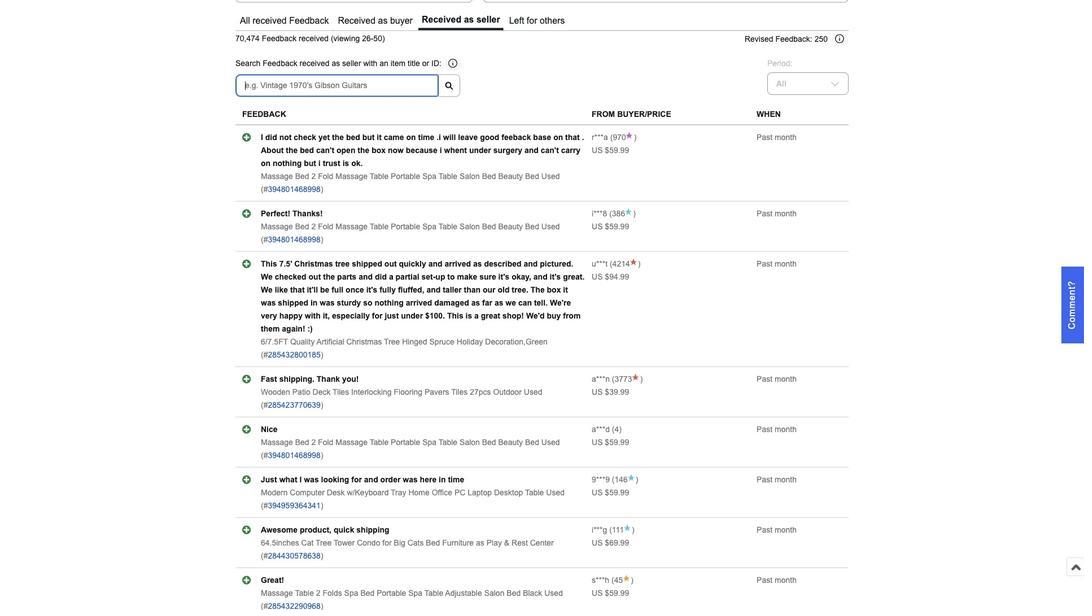 Task type: describe. For each thing, give the bounding box(es) containing it.
284430578638 )
[[268, 552, 323, 560]]

feedback left by buyer. element for 970
[[592, 133, 608, 142]]

past for ( 146
[[757, 475, 773, 484]]

nothing inside i did not check yet the bed but it came on time .i will leave good feeback base on that . about the bed can't open the box now because i whent under  surgery and can't carry on nothing but i trust is ok.
[[273, 159, 302, 168]]

up
[[436, 272, 445, 281]]

394801468998 for thanks!
[[268, 235, 321, 244]]

leave
[[458, 133, 478, 142]]

from
[[563, 311, 581, 320]]

or
[[422, 59, 429, 68]]

interlocking
[[351, 388, 392, 396]]

received for received as buyer
[[338, 15, 376, 26]]

than
[[464, 285, 481, 294]]

open
[[337, 146, 356, 155]]

fast shipping.  thank you!
[[261, 375, 359, 383]]

394801468998 for did
[[268, 185, 321, 194]]

feedback left by buyer. element for 3773
[[592, 375, 610, 383]]

( for 45
[[612, 576, 615, 585]]

it'll
[[307, 285, 318, 294]]

fast
[[261, 375, 277, 383]]

1 horizontal spatial it's
[[499, 272, 510, 281]]

us for s***h
[[592, 589, 603, 598]]

received as buyer button
[[335, 11, 416, 30]]

0 vertical spatial out
[[385, 259, 397, 268]]

when element
[[757, 110, 781, 119]]

i***g
[[592, 526, 608, 534]]

0 horizontal spatial seller
[[342, 59, 361, 68]]

rest
[[512, 539, 528, 547]]

from buyer/price element
[[592, 110, 672, 119]]

just
[[385, 311, 399, 320]]

and up up
[[429, 259, 443, 268]]

pc
[[455, 488, 466, 497]]

sure
[[480, 272, 496, 281]]

and down the set-
[[427, 285, 441, 294]]

) down the deck
[[321, 401, 323, 409]]

all for all
[[777, 79, 787, 88]]

285423770639 )
[[268, 401, 323, 409]]

s***h
[[592, 576, 610, 585]]

i inside i did not check yet the bed but it came on time .i will leave good feeback base on that . about the bed can't open the box now because i whent under  surgery and can't carry on nothing but i trust is ok.
[[261, 133, 263, 142]]

3 394801468998 ) from the top
[[268, 451, 323, 460]]

our
[[483, 285, 496, 294]]

pictured.
[[540, 259, 574, 268]]

) right the 111 at bottom right
[[632, 526, 635, 534]]

whent
[[444, 146, 467, 155]]

3 beauty from the top
[[499, 438, 523, 447]]

will
[[443, 133, 456, 142]]

pavers
[[425, 388, 450, 396]]

here
[[420, 475, 437, 484]]

0 horizontal spatial bed
[[300, 146, 314, 155]]

past for ( 970
[[757, 133, 773, 142]]

970
[[613, 133, 626, 142]]

feedback left by buyer. element for 4214
[[592, 259, 608, 268]]

us $59.99 for 9***9
[[592, 488, 630, 497]]

394801468998 link for did
[[268, 185, 321, 194]]

good
[[480, 133, 500, 142]]

) right 970
[[634, 133, 637, 142]]

taller
[[443, 285, 462, 294]]

was up "computer" on the bottom left
[[304, 475, 319, 484]]

outdoor
[[493, 388, 522, 396]]

feedback left by buyer. element for 146
[[592, 475, 610, 484]]

) inside a***d ( 4 ) us $59.99
[[619, 425, 622, 434]]

month for ( 386
[[775, 209, 797, 218]]

the inside this 7.5' christmas tree shipped out quickly and arrived as described and pictured. we checked out the parts and did a partial set-up to make sure it's okay, and it's great. we like that it'll be full once it's fully fluffed, and taller than our old tree. the box it was shipped in was sturdy so nothing arrived damaged as far as we can tell. we're very happy with it, especially for just under $100. this is a great shop! we'd buy from them again! :)
[[323, 272, 335, 281]]

month for ( 111
[[775, 526, 797, 534]]

past for ( 111
[[757, 526, 773, 534]]

what
[[279, 475, 298, 484]]

spa right folds
[[344, 589, 359, 598]]

we're
[[550, 298, 571, 307]]

past month for 45
[[757, 576, 797, 585]]

0 horizontal spatial out
[[309, 272, 321, 281]]

394959364341
[[268, 501, 321, 510]]

146
[[615, 475, 628, 484]]

u***t
[[592, 259, 608, 268]]

) right 4214
[[638, 259, 641, 268]]

fast shipping.  thank you! element
[[261, 375, 359, 383]]

select the feedback time period you want to see element
[[768, 59, 793, 68]]

full
[[332, 285, 344, 294]]

(# inside 6/7.5ft quality artificial christmas tree hinged spruce holiday decoration,green (#
[[261, 350, 268, 359]]

time for in
[[448, 475, 465, 484]]

was up home
[[403, 475, 418, 484]]

wooden
[[261, 388, 290, 396]]

month for ( 3773
[[775, 375, 797, 383]]

1 horizontal spatial this
[[447, 311, 464, 320]]

fully
[[380, 285, 396, 294]]

past month for 111
[[757, 526, 797, 534]]

$100.
[[425, 311, 445, 320]]

us for 9***9
[[592, 488, 603, 497]]

) down artificial
[[321, 350, 323, 359]]

it inside i did not check yet the bed but it came on time .i will leave good feeback base on that . about the bed can't open the box now because i whent under  surgery and can't carry on nothing but i trust is ok.
[[377, 133, 382, 142]]

) up looking
[[321, 451, 323, 460]]

box inside this 7.5' christmas tree shipped out quickly and arrived as described and pictured. we checked out the parts and did a partial set-up to make sure it's okay, and it's great. we like that it'll be full once it's fully fluffed, and taller than our old tree. the box it was shipped in was sturdy so nothing arrived damaged as far as we can tell. we're very happy with it, especially for just under $100. this is a great shop! we'd buy from them again! :)
[[547, 285, 561, 294]]

3 massage bed 2 fold massage table portable spa table salon bed beauty bed used (# from the top
[[261, 438, 560, 460]]

26-
[[362, 34, 374, 43]]

past month element for 146
[[757, 475, 797, 484]]

(# inside 64.5inches cat tree tower condo for big cats bed furniture as play & rest center (#
[[261, 552, 268, 560]]

64.5inches
[[261, 539, 299, 547]]

as inside "received as buyer" button
[[378, 15, 388, 26]]

seller inside received as seller button
[[477, 14, 500, 24]]

check
[[294, 133, 316, 142]]

portable for great!
[[377, 589, 406, 598]]

1 horizontal spatial shipped
[[352, 259, 382, 268]]

) right 45
[[631, 576, 634, 585]]

beauty for i***8
[[499, 222, 523, 231]]

5 past month element from the top
[[757, 425, 797, 434]]

for up the w/keyboard
[[352, 475, 362, 484]]

we'd
[[527, 311, 545, 320]]

christmas inside this 7.5' christmas tree shipped out quickly and arrived as described and pictured. we checked out the parts and did a partial set-up to make sure it's okay, and it's great. we like that it'll be full once it's fully fluffed, and taller than our old tree. the box it was shipped in was sturdy so nothing arrived damaged as far as we can tell. we're very happy with it, especially for just under $100. this is a great shop! we'd buy from them again! :)
[[295, 259, 333, 268]]

feedback left by buyer. element for 4
[[592, 425, 610, 434]]

search
[[236, 59, 261, 68]]

used for r***a
[[542, 172, 560, 181]]

christmas inside 6/7.5ft quality artificial christmas tree hinged spruce holiday decoration,green (#
[[347, 337, 382, 346]]

as up "sure"
[[473, 259, 482, 268]]

month for ( 146
[[775, 475, 797, 484]]

us $59.99 for r***a
[[592, 146, 630, 155]]

used for a***d
[[542, 438, 560, 447]]

described
[[484, 259, 522, 268]]

feedback for search
[[263, 59, 298, 68]]

fluffed,
[[398, 285, 425, 294]]

nothing inside this 7.5' christmas tree shipped out quickly and arrived as described and pictured. we checked out the parts and did a partial set-up to make sure it's okay, and it's great. we like that it'll be full once it's fully fluffed, and taller than our old tree. the box it was shipped in was sturdy so nothing arrived damaged as far as we can tell. we're very happy with it, especially for just under $100. this is a great shop! we'd buy from them again! :)
[[375, 298, 404, 307]]

0 vertical spatial i
[[440, 146, 442, 155]]

title
[[408, 59, 420, 68]]

feedback left by buyer. element for 386
[[592, 209, 608, 218]]

1 vertical spatial i
[[300, 475, 302, 484]]

( for 146
[[612, 475, 615, 484]]

big
[[394, 539, 406, 547]]

2 we from the top
[[261, 285, 273, 294]]

(# inside wooden patio deck tiles interlocking flooring pavers tiles 27pcs outdoor used (#
[[261, 401, 268, 409]]

feedback:
[[776, 35, 813, 44]]

i did not check yet the bed but it came on time .i will leave good feeback base on that . about the bed can't open the box now because i whent under  surgery and can't carry on nothing but i trust is ok.
[[261, 133, 585, 168]]

( for 970
[[611, 133, 613, 142]]

order
[[381, 475, 401, 484]]

tree
[[335, 259, 350, 268]]

just
[[261, 475, 277, 484]]

) right 3773
[[641, 375, 643, 383]]

0 vertical spatial but
[[363, 133, 375, 142]]

decoration,green
[[486, 337, 548, 346]]

that inside this 7.5' christmas tree shipped out quickly and arrived as described and pictured. we checked out the parts and did a partial set-up to make sure it's okay, and it's great. we like that it'll be full once it's fully fluffed, and taller than our old tree. the box it was shipped in was sturdy so nothing arrived damaged as far as we can tell. we're very happy with it, especially for just under $100. this is a great shop! we'd buy from them again! :)
[[290, 285, 305, 294]]

yet
[[319, 133, 330, 142]]

2 (# from the top
[[261, 235, 268, 244]]

artificial
[[317, 337, 344, 346]]

set-
[[422, 272, 436, 281]]

1 tiles from the left
[[333, 388, 349, 396]]

past month element for 3773
[[757, 375, 797, 383]]

sturdy
[[337, 298, 361, 307]]

perfect! thanks! element
[[261, 209, 323, 218]]

them
[[261, 324, 280, 333]]

4214
[[613, 259, 630, 268]]

9***9
[[592, 475, 610, 484]]

this 7.5' christmas tree shipped out quickly and arrived as described and pictured. we checked out the parts and did a partial set-up to make sure it's okay, and it's great. we like that it'll be full once it's fully fluffed, and taller than our old tree. the box it was shipped in was sturdy so nothing arrived damaged as far as we can tell. we're very happy with it, especially for just under $100. this is a great shop! we'd buy from them again! :) element
[[261, 259, 585, 333]]

and inside i did not check yet the bed but it came on time .i will leave good feeback base on that . about the bed can't open the box now because i whent under  surgery and can't carry on nothing but i trust is ok.
[[525, 146, 539, 155]]

past month element for 4214
[[757, 259, 797, 268]]

) down trust
[[321, 185, 323, 194]]

5 (# from the top
[[261, 451, 268, 460]]

was up "very" at bottom left
[[261, 298, 276, 307]]

( inside a***d ( 4 ) us $59.99
[[612, 425, 615, 434]]

3773
[[615, 375, 633, 383]]

for inside this 7.5' christmas tree shipped out quickly and arrived as described and pictured. we checked out the parts and did a partial set-up to make sure it's okay, and it's great. we like that it'll be full once it's fully fluffed, and taller than our old tree. the box it was shipped in was sturdy so nothing arrived damaged as far as we can tell. we're very happy with it, especially for just under $100. this is a great shop! we'd buy from them again! :)
[[372, 311, 383, 320]]

285432800185
[[268, 350, 321, 359]]

massage inside massage table 2 folds spa bed portable spa table adjustable salon bed black used (#
[[261, 589, 293, 598]]

0 horizontal spatial on
[[261, 159, 271, 168]]

wooden patio deck tiles interlocking flooring pavers tiles 27pcs outdoor used (#
[[261, 388, 543, 409]]

us $59.99 for s***h
[[592, 589, 630, 598]]

was up it,
[[320, 298, 335, 307]]

2 for great!
[[316, 589, 321, 598]]

) down awesome product, quick shipping element
[[321, 552, 323, 560]]

looking
[[321, 475, 349, 484]]

furniture
[[442, 539, 474, 547]]

to
[[448, 272, 455, 281]]

computer
[[290, 488, 325, 497]]

feedback left by buyer. element for 111
[[592, 526, 608, 534]]

be
[[320, 285, 330, 294]]

now
[[388, 146, 404, 155]]

massage down about at top
[[261, 172, 293, 181]]

great! element
[[261, 576, 284, 585]]

buyer
[[390, 15, 413, 26]]

1 (# from the top
[[261, 185, 268, 194]]

hinged
[[402, 337, 428, 346]]

used inside wooden patio deck tiles interlocking flooring pavers tiles 27pcs outdoor used (#
[[524, 388, 543, 396]]

shop!
[[503, 311, 524, 320]]

spa for great!
[[409, 589, 423, 598]]

once
[[346, 285, 364, 294]]

perfect!
[[261, 209, 290, 218]]

massage up just what i was looking for and order was here in time
[[336, 438, 368, 447]]

1 vertical spatial i
[[319, 159, 321, 168]]

tray
[[391, 488, 407, 497]]

( for 111
[[610, 526, 612, 534]]

( for 4214
[[610, 259, 613, 268]]

ok.
[[352, 159, 363, 168]]

with inside this 7.5' christmas tree shipped out quickly and arrived as described and pictured. we checked out the parts and did a partial set-up to make sure it's okay, and it's great. we like that it'll be full once it's fully fluffed, and taller than our old tree. the box it was shipped in was sturdy so nothing arrived damaged as far as we can tell. we're very happy with it, especially for just under $100. this is a great shop! we'd buy from them again! :)
[[305, 311, 321, 320]]

1 vertical spatial a
[[475, 311, 479, 320]]

base
[[534, 133, 552, 142]]

us $59.99 for i***8
[[592, 222, 630, 231]]

black
[[523, 589, 543, 598]]

just what i was looking for and order was here in time element
[[261, 475, 465, 484]]

3 394801468998 from the top
[[268, 451, 321, 460]]

surgery
[[494, 146, 523, 155]]

past for ( 4214
[[757, 259, 773, 268]]

1 vertical spatial but
[[304, 159, 316, 168]]

revised feedback: 250
[[745, 35, 828, 44]]

it inside this 7.5' christmas tree shipped out quickly and arrived as described and pictured. we checked out the parts and did a partial set-up to make sure it's okay, and it's great. we like that it'll be full once it's fully fluffed, and taller than our old tree. the box it was shipped in was sturdy so nothing arrived damaged as far as we can tell. we're very happy with it, especially for just under $100. this is a great shop! we'd buy from them again! :)
[[564, 285, 568, 294]]

tree.
[[512, 285, 529, 294]]

1 can't from the left
[[316, 146, 335, 155]]

spa for perfect! thanks!
[[423, 222, 437, 231]]

past month element for 970
[[757, 133, 797, 142]]

feedback left by buyer. element for 45
[[592, 576, 610, 585]]

desktop
[[494, 488, 523, 497]]

the right yet
[[332, 133, 344, 142]]

past for ( 386
[[757, 209, 773, 218]]

.i
[[437, 133, 441, 142]]

under inside this 7.5' christmas tree shipped out quickly and arrived as described and pictured. we checked out the parts and did a partial set-up to make sure it's okay, and it's great. we like that it'll be full once it's fully fluffed, and taller than our old tree. the box it was shipped in was sturdy so nothing arrived damaged as far as we can tell. we're very happy with it, especially for just under $100. this is a great shop! we'd buy from them again! :)
[[401, 311, 423, 320]]

used for i***8
[[542, 222, 560, 231]]

did inside this 7.5' christmas tree shipped out quickly and arrived as described and pictured. we checked out the parts and did a partial set-up to make sure it's okay, and it's great. we like that it'll be full once it's fully fluffed, and taller than our old tree. the box it was shipped in was sturdy so nothing arrived damaged as far as we can tell. we're very happy with it, especially for just under $100. this is a great shop! we'd buy from them again! :)
[[375, 272, 387, 281]]

and up the w/keyboard
[[364, 475, 378, 484]]

spa for i did not check yet the bed but it came on time .i will leave good feeback base on that . about the bed can't open the box now because i whent under  surgery and can't carry on nothing but i trust is ok.
[[423, 172, 437, 181]]

0 horizontal spatial this
[[261, 259, 277, 268]]

1 horizontal spatial bed
[[346, 133, 360, 142]]

product,
[[300, 526, 332, 534]]

holiday
[[457, 337, 483, 346]]

the down not
[[286, 146, 298, 155]]

) right 146
[[636, 475, 639, 484]]

salon for a***d
[[460, 438, 480, 447]]

comment?
[[1068, 281, 1078, 329]]

0 horizontal spatial a
[[389, 272, 394, 281]]

spruce
[[430, 337, 455, 346]]

0 horizontal spatial shipped
[[278, 298, 309, 307]]

6/7.5ft quality artificial christmas tree hinged spruce holiday decoration,green (#
[[261, 337, 548, 359]]

fold for thanks!
[[318, 222, 334, 231]]

revised
[[745, 35, 774, 44]]

us inside a***d ( 4 ) us $59.99
[[592, 438, 603, 447]]

all received feedback button
[[237, 11, 332, 30]]



Task type: locate. For each thing, give the bounding box(es) containing it.
0 horizontal spatial tiles
[[333, 388, 349, 396]]

received for search
[[300, 59, 330, 68]]

this down damaged
[[447, 311, 464, 320]]

time for on
[[418, 133, 435, 142]]

just what i was looking for and order was here in time
[[261, 475, 465, 484]]

5 feedback left by buyer. element from the top
[[592, 425, 610, 434]]

1 394801468998 link from the top
[[268, 185, 321, 194]]

feedback right search at left
[[263, 59, 298, 68]]

394801468998 ) for thanks!
[[268, 235, 323, 244]]

fold down trust
[[318, 172, 334, 181]]

394801468998 link for thanks!
[[268, 235, 321, 244]]

(# down wooden
[[261, 401, 268, 409]]

portable up quickly
[[391, 222, 421, 231]]

1 394801468998 ) from the top
[[268, 185, 323, 194]]

partial
[[396, 272, 420, 281]]

play
[[487, 539, 502, 547]]

is inside this 7.5' christmas tree shipped out quickly and arrived as described and pictured. we checked out the parts and did a partial set-up to make sure it's okay, and it's great. we like that it'll be full once it's fully fluffed, and taller than our old tree. the box it was shipped in was sturdy so nothing arrived damaged as far as we can tell. we're very happy with it, especially for just under $100. this is a great shop! we'd buy from them again! :)
[[466, 311, 472, 320]]

as inside 64.5inches cat tree tower condo for big cats bed furniture as play & rest center (#
[[476, 539, 485, 547]]

2 left folds
[[316, 589, 321, 598]]

2 vertical spatial 394801468998 link
[[268, 451, 321, 460]]

can't down yet
[[316, 146, 335, 155]]

buyer/price
[[618, 110, 672, 119]]

( 970
[[608, 133, 626, 142]]

portable for i did not check yet the bed but it came on time .i will leave good feeback base on that . about the bed can't open the box now because i whent under  surgery and can't carry on nothing but i trust is ok.
[[391, 172, 421, 181]]

left
[[509, 15, 525, 26]]

:)
[[308, 324, 313, 333]]

394801468998 ) for did
[[268, 185, 323, 194]]

0 vertical spatial time
[[418, 133, 435, 142]]

1 vertical spatial tree
[[316, 539, 332, 547]]

0 vertical spatial 394801468998 link
[[268, 185, 321, 194]]

1 vertical spatial christmas
[[347, 337, 382, 346]]

2 for perfect! thanks!
[[312, 222, 316, 231]]

64.5inches cat tree tower condo for big cats bed furniture as play & rest center (#
[[261, 539, 554, 560]]

received for 70,474
[[299, 34, 329, 43]]

1 vertical spatial is
[[466, 311, 472, 320]]

8 (# from the top
[[261, 602, 268, 610]]

250
[[815, 35, 828, 44]]

1 horizontal spatial i
[[300, 475, 302, 484]]

0 horizontal spatial it
[[377, 133, 382, 142]]

2 down 285423770639 ) at the left of page
[[312, 438, 316, 447]]

fold for did
[[318, 172, 334, 181]]

the
[[332, 133, 344, 142], [286, 146, 298, 155], [358, 146, 370, 155], [323, 272, 335, 281]]

is inside i did not check yet the bed but it came on time .i will leave good feeback base on that . about the bed can't open the box now because i whent under  surgery and can't carry on nothing but i trust is ok.
[[343, 159, 349, 168]]

bed up open
[[346, 133, 360, 142]]

received down the 70,474 feedback received (viewing 26-50)
[[300, 59, 330, 68]]

thanks!
[[293, 209, 323, 218]]

portable down now
[[391, 172, 421, 181]]

seller left left
[[477, 14, 500, 24]]

awesome product, quick shipping
[[261, 526, 390, 534]]

us down r***a
[[592, 146, 603, 155]]

0 horizontal spatial in
[[311, 298, 318, 307]]

1 horizontal spatial but
[[363, 133, 375, 142]]

nothing
[[273, 159, 302, 168], [375, 298, 404, 307]]

2 down thanks!
[[312, 222, 316, 231]]

that left .
[[566, 133, 580, 142]]

8 past month from the top
[[757, 576, 797, 585]]

us for u***t
[[592, 272, 603, 281]]

0 vertical spatial under
[[469, 146, 491, 155]]

394801468998 ) up perfect! thanks!
[[268, 185, 323, 194]]

salon inside massage table 2 folds spa bed portable spa table adjustable salon bed black used (#
[[485, 589, 505, 598]]

great.
[[563, 272, 585, 281]]

us down i***g
[[592, 539, 603, 547]]

8 past from the top
[[757, 576, 773, 585]]

$59.99 for 45
[[605, 589, 630, 598]]

2 us $59.99 from the top
[[592, 222, 630, 231]]

0 vertical spatial box
[[372, 146, 386, 155]]

salon for i***8
[[460, 222, 480, 231]]

past for ( 3773
[[757, 375, 773, 383]]

1 horizontal spatial under
[[469, 146, 491, 155]]

beauty for r***a
[[499, 172, 523, 181]]

3 us from the top
[[592, 272, 603, 281]]

i right what
[[300, 475, 302, 484]]

feedback left by buyer. element containing i***g
[[592, 526, 608, 534]]

is left ok.
[[343, 159, 349, 168]]

2 394801468998 ) from the top
[[268, 235, 323, 244]]

massage table 2 folds spa bed portable spa table adjustable salon bed black used (#
[[261, 589, 563, 610]]

1 horizontal spatial can't
[[541, 146, 559, 155]]

3 us $59.99 from the top
[[592, 488, 630, 497]]

0 vertical spatial that
[[566, 133, 580, 142]]

( 45
[[610, 576, 623, 585]]

)
[[634, 133, 637, 142], [321, 185, 323, 194], [633, 209, 636, 218], [321, 235, 323, 244], [638, 259, 641, 268], [321, 350, 323, 359], [641, 375, 643, 383], [321, 401, 323, 409], [619, 425, 622, 434], [321, 451, 323, 460], [636, 475, 639, 484], [321, 501, 323, 510], [632, 526, 635, 534], [321, 552, 323, 560], [631, 576, 634, 585]]

past month for 4214
[[757, 259, 797, 268]]

394959364341 )
[[268, 501, 323, 510]]

6 us from the top
[[592, 488, 603, 497]]

bed down check
[[300, 146, 314, 155]]

table inside modern computer desk w/keyboard tray home office pc laptop desktop table used (#
[[525, 488, 544, 497]]

$69.99
[[605, 539, 630, 547]]

0 vertical spatial 394801468998 )
[[268, 185, 323, 194]]

1 horizontal spatial that
[[566, 133, 580, 142]]

as left left
[[464, 14, 474, 24]]

1 $59.99 from the top
[[605, 146, 630, 155]]

1 horizontal spatial christmas
[[347, 337, 382, 346]]

3 past month from the top
[[757, 259, 797, 268]]

i***8
[[592, 209, 608, 218]]

can't
[[316, 146, 335, 155], [541, 146, 559, 155]]

arrived
[[445, 259, 471, 268], [406, 298, 432, 307]]

2 for i did not check yet the bed but it came on time .i will leave good feeback base on that . about the bed can't open the box now because i whent under  surgery and can't carry on nothing but i trust is ok.
[[312, 172, 316, 181]]

285432800185 )
[[268, 350, 323, 359]]

1 beauty from the top
[[499, 172, 523, 181]]

1 horizontal spatial with
[[364, 59, 378, 68]]

about
[[261, 146, 284, 155]]

the up ok.
[[358, 146, 370, 155]]

1 horizontal spatial in
[[439, 475, 446, 484]]

7 us from the top
[[592, 539, 603, 547]]

feedback left by buyer. element containing i***8
[[592, 209, 608, 218]]

received
[[253, 15, 287, 26], [299, 34, 329, 43], [300, 59, 330, 68]]

1 vertical spatial bed
[[300, 146, 314, 155]]

0 horizontal spatial under
[[401, 311, 423, 320]]

but left came
[[363, 133, 375, 142]]

1 horizontal spatial i
[[440, 146, 442, 155]]

left for others button
[[506, 11, 569, 30]]

a***d ( 4 ) us $59.99
[[592, 425, 630, 447]]

i up about at top
[[261, 133, 263, 142]]

received inside "all received feedback" button
[[253, 15, 287, 26]]

massage down ok.
[[336, 172, 368, 181]]

i did not check yet the bed but it came on time .i will leave good feeback base on that .
about the bed can't open the box now because i whent under  surgery and can't carry on nothing but i trust is ok. element
[[261, 133, 585, 168]]

8 feedback left by buyer. element from the top
[[592, 576, 610, 585]]

us for a***n
[[592, 388, 603, 396]]

$59.99 for 386
[[605, 222, 630, 231]]

feedback left by buyer. element up us $69.99
[[592, 526, 608, 534]]

0 horizontal spatial can't
[[316, 146, 335, 155]]

2 past month from the top
[[757, 209, 797, 218]]

284430578638 link
[[268, 552, 321, 560]]

0 horizontal spatial it's
[[366, 285, 378, 294]]

0 vertical spatial bed
[[346, 133, 360, 142]]

284430578638
[[268, 552, 321, 560]]

month for ( 45
[[775, 576, 797, 585]]

that inside i did not check yet the bed but it came on time .i will leave good feeback base on that . about the bed can't open the box now because i whent under  surgery and can't carry on nothing but i trust is ok.
[[566, 133, 580, 142]]

6 past month from the top
[[757, 475, 797, 484]]

4 (# from the top
[[261, 401, 268, 409]]

portable up order
[[391, 438, 421, 447]]

i down .i
[[440, 146, 442, 155]]

feedback left by buyer. element containing a***n
[[592, 375, 610, 383]]

past month for 146
[[757, 475, 797, 484]]

( right s***h
[[612, 576, 615, 585]]

5 past month from the top
[[757, 425, 797, 434]]

3 (# from the top
[[261, 350, 268, 359]]

received for received as seller
[[422, 14, 462, 24]]

parts
[[337, 272, 357, 281]]

3 past from the top
[[757, 259, 773, 268]]

0 horizontal spatial is
[[343, 159, 349, 168]]

111
[[612, 526, 624, 534]]

portable inside massage table 2 folds spa bed portable spa table adjustable salon bed black used (#
[[377, 589, 406, 598]]

$59.99 inside a***d ( 4 ) us $59.99
[[605, 438, 630, 447]]

0 horizontal spatial i
[[261, 133, 263, 142]]

time inside i did not check yet the bed but it came on time .i will leave good feeback base on that . about the bed can't open the box now because i whent under  surgery and can't carry on nothing but i trust is ok.
[[418, 133, 435, 142]]

0 vertical spatial fold
[[318, 172, 334, 181]]

massage down great! "element"
[[261, 589, 293, 598]]

and up okay,
[[524, 259, 538, 268]]

month for ( 970
[[775, 133, 797, 142]]

feedback left by buyer. element left 146
[[592, 475, 610, 484]]

1 vertical spatial nothing
[[375, 298, 404, 307]]

0 horizontal spatial that
[[290, 285, 305, 294]]

massage bed 2 fold massage table portable spa table salon bed beauty bed used (# up here
[[261, 438, 560, 460]]

(# down perfect!
[[261, 235, 268, 244]]

massage bed 2 fold massage table portable spa table salon bed beauty bed used (# for thanks!
[[261, 222, 560, 244]]

used inside massage table 2 folds spa bed portable spa table adjustable salon bed black used (#
[[545, 589, 563, 598]]

2 tiles from the left
[[452, 388, 468, 396]]

spa for nice
[[423, 438, 437, 447]]

for right left
[[527, 15, 538, 26]]

feedback left by buyer. element containing r***a
[[592, 133, 608, 142]]

1 we from the top
[[261, 272, 273, 281]]

all for all received feedback
[[240, 15, 250, 26]]

as
[[464, 14, 474, 24], [378, 15, 388, 26], [332, 59, 340, 68], [473, 259, 482, 268], [472, 298, 480, 307], [495, 298, 504, 307], [476, 539, 485, 547]]

salon
[[460, 172, 480, 181], [460, 222, 480, 231], [460, 438, 480, 447], [485, 589, 505, 598]]

0 horizontal spatial christmas
[[295, 259, 333, 268]]

1 horizontal spatial tiles
[[452, 388, 468, 396]]

2 feedback left by buyer. element from the top
[[592, 209, 608, 218]]

4 $59.99 from the top
[[605, 488, 630, 497]]

received
[[422, 14, 462, 24], [338, 15, 376, 26]]

4 past from the top
[[757, 375, 773, 383]]

4 past month element from the top
[[757, 375, 797, 383]]

1 month from the top
[[775, 133, 797, 142]]

1 horizontal spatial out
[[385, 259, 397, 268]]

as inside received as seller button
[[464, 14, 474, 24]]

1 vertical spatial feedback
[[262, 34, 297, 43]]

tiles left 27pcs
[[452, 388, 468, 396]]

for inside "left for others" button
[[527, 15, 538, 26]]

0 horizontal spatial box
[[372, 146, 386, 155]]

5 month from the top
[[775, 425, 797, 434]]

1 horizontal spatial a
[[475, 311, 479, 320]]

e.g. Vintage 1970's Gibson Guitars text field
[[236, 74, 439, 97]]

salon right adjustable
[[485, 589, 505, 598]]

0 vertical spatial received
[[253, 15, 287, 26]]

1 horizontal spatial box
[[547, 285, 561, 294]]

modern computer desk w/keyboard tray home office pc laptop desktop table used (#
[[261, 488, 565, 510]]

perfect! thanks!
[[261, 209, 323, 218]]

1 vertical spatial seller
[[342, 59, 361, 68]]

1 horizontal spatial time
[[448, 475, 465, 484]]

0 vertical spatial did
[[265, 133, 277, 142]]

trust
[[323, 159, 341, 168]]

this
[[261, 259, 277, 268], [447, 311, 464, 320]]

1 fold from the top
[[318, 172, 334, 181]]

past month element for 45
[[757, 576, 797, 585]]

tree down the awesome product, quick shipping
[[316, 539, 332, 547]]

massage
[[261, 172, 293, 181], [336, 172, 368, 181], [261, 222, 293, 231], [336, 222, 368, 231], [261, 438, 293, 447], [336, 438, 368, 447], [261, 589, 293, 598]]

awesome product, quick shipping element
[[261, 526, 390, 534]]

0 vertical spatial beauty
[[499, 172, 523, 181]]

from
[[592, 110, 615, 119]]

2 vertical spatial massage bed 2 fold massage table portable spa table salon bed beauty bed used (#
[[261, 438, 560, 460]]

(# down great! "element"
[[261, 602, 268, 610]]

0 vertical spatial tree
[[384, 337, 400, 346]]

tree inside 6/7.5ft quality artificial christmas tree hinged spruce holiday decoration,green (#
[[384, 337, 400, 346]]

fold
[[318, 172, 334, 181], [318, 222, 334, 231], [318, 438, 334, 447]]

2 for nice
[[312, 438, 316, 447]]

1 vertical spatial this
[[447, 311, 464, 320]]

0 vertical spatial this
[[261, 259, 277, 268]]

1 394801468998 from the top
[[268, 185, 321, 194]]

3 month from the top
[[775, 259, 797, 268]]

7 past from the top
[[757, 526, 773, 534]]

and up the the
[[534, 272, 548, 281]]

1 past from the top
[[757, 133, 773, 142]]

all down select the feedback time period you want to see "element"
[[777, 79, 787, 88]]

2 394801468998 link from the top
[[268, 235, 321, 244]]

as left 'far'
[[472, 298, 480, 307]]

in inside this 7.5' christmas tree shipped out quickly and arrived as described and pictured. we checked out the parts and did a partial set-up to make sure it's okay, and it's great. we like that it'll be full once it's fully fluffed, and taller than our old tree. the box it was shipped in was sturdy so nothing arrived damaged as far as we can tell. we're very happy with it, especially for just under $100. this is a great shop! we'd buy from them again! :)
[[311, 298, 318, 307]]

feedback element
[[242, 110, 286, 119]]

box left now
[[372, 146, 386, 155]]

1 us $59.99 from the top
[[592, 146, 630, 155]]

it
[[377, 133, 382, 142], [564, 285, 568, 294]]

0 vertical spatial all
[[240, 15, 250, 26]]

tree
[[384, 337, 400, 346], [316, 539, 332, 547]]

month for ( 4214
[[775, 259, 797, 268]]

with up :)
[[305, 311, 321, 320]]

0 horizontal spatial time
[[418, 133, 435, 142]]

beauty up desktop
[[499, 438, 523, 447]]

3 $59.99 from the top
[[605, 438, 630, 447]]

( 111
[[608, 526, 624, 534]]

feedback left by buyer. element containing u***t
[[592, 259, 608, 268]]

feedback
[[242, 110, 286, 119]]

3 past month element from the top
[[757, 259, 797, 268]]

3 394801468998 link from the top
[[268, 451, 321, 460]]

2 vertical spatial beauty
[[499, 438, 523, 447]]

(# inside massage table 2 folds spa bed portable spa table adjustable salon bed black used (#
[[261, 602, 268, 610]]

1 vertical spatial 394801468998 )
[[268, 235, 323, 244]]

(viewing
[[331, 34, 360, 43]]

1 past month from the top
[[757, 133, 797, 142]]

did inside i did not check yet the bed but it came on time .i will leave good feeback base on that . about the bed can't open the box now because i whent under  surgery and can't carry on nothing but i trust is ok.
[[265, 133, 277, 142]]

1 massage bed 2 fold massage table portable spa table salon bed beauty bed used (# from the top
[[261, 172, 560, 194]]

4 past month from the top
[[757, 375, 797, 383]]

0 vertical spatial nothing
[[273, 159, 302, 168]]

0 vertical spatial it
[[377, 133, 382, 142]]

5 past from the top
[[757, 425, 773, 434]]

salon down whent
[[460, 172, 480, 181]]

.
[[582, 133, 585, 142]]

) down "computer" on the bottom left
[[321, 501, 323, 510]]

a up 'fully'
[[389, 272, 394, 281]]

0 vertical spatial in
[[311, 298, 318, 307]]

( for 3773
[[612, 375, 615, 383]]

great
[[481, 311, 501, 320]]

comment? link
[[1062, 267, 1085, 344]]

5 us from the top
[[592, 438, 603, 447]]

tree inside 64.5inches cat tree tower condo for big cats bed furniture as play & rest center (#
[[316, 539, 332, 547]]

massage down nice 'element'
[[261, 438, 293, 447]]

1 vertical spatial beauty
[[499, 222, 523, 231]]

1 vertical spatial 394801468998
[[268, 235, 321, 244]]

past month element for 111
[[757, 526, 797, 534]]

feedback left by buyer. element containing 9***9
[[592, 475, 610, 484]]

(# inside modern computer desk w/keyboard tray home office pc laptop desktop table used (#
[[261, 501, 268, 510]]

as up e.g. vintage 1970's gibson guitars text box
[[332, 59, 340, 68]]

massage up tree
[[336, 222, 368, 231]]

quickly
[[399, 259, 426, 268]]

past month for 386
[[757, 209, 797, 218]]

( 386
[[608, 209, 626, 218]]

feedback left by buyer. element
[[592, 133, 608, 142], [592, 209, 608, 218], [592, 259, 608, 268], [592, 375, 610, 383], [592, 425, 610, 434], [592, 475, 610, 484], [592, 526, 608, 534], [592, 576, 610, 585]]

1 vertical spatial with
[[305, 311, 321, 320]]

massage bed 2 fold massage table portable spa table salon bed beauty bed used (# down because
[[261, 172, 560, 194]]

$59.99 down "( 45"
[[605, 589, 630, 598]]

all inside popup button
[[777, 79, 787, 88]]

1 horizontal spatial arrived
[[445, 259, 471, 268]]

2 past from the top
[[757, 209, 773, 218]]

2 vertical spatial fold
[[318, 438, 334, 447]]

1 vertical spatial arrived
[[406, 298, 432, 307]]

2 vertical spatial feedback
[[263, 59, 298, 68]]

salon up make
[[460, 222, 480, 231]]

3 fold from the top
[[318, 438, 334, 447]]

0 horizontal spatial all
[[240, 15, 250, 26]]

used inside modern computer desk w/keyboard tray home office pc laptop desktop table used (#
[[547, 488, 565, 497]]

feedback inside button
[[289, 15, 329, 26]]

2 us from the top
[[592, 222, 603, 231]]

394801468998 link up perfect! thanks!
[[268, 185, 321, 194]]

3 feedback left by buyer. element from the top
[[592, 259, 608, 268]]

us
[[592, 146, 603, 155], [592, 222, 603, 231], [592, 272, 603, 281], [592, 388, 603, 396], [592, 438, 603, 447], [592, 488, 603, 497], [592, 539, 603, 547], [592, 589, 603, 598]]

others
[[540, 15, 565, 26]]

did up 'fully'
[[375, 272, 387, 281]]

feedback left by buyer. element containing a***d
[[592, 425, 610, 434]]

past month for 3773
[[757, 375, 797, 383]]

$59.99 down 4
[[605, 438, 630, 447]]

item
[[391, 59, 406, 68]]

is down damaged
[[466, 311, 472, 320]]

4 month from the top
[[775, 375, 797, 383]]

with
[[364, 59, 378, 68], [305, 311, 321, 320]]

thank
[[317, 375, 340, 383]]

6 (# from the top
[[261, 501, 268, 510]]

6 month from the top
[[775, 475, 797, 484]]

id:
[[432, 59, 442, 68]]

1 vertical spatial box
[[547, 285, 561, 294]]

2 horizontal spatial on
[[554, 133, 563, 142]]

7 feedback left by buyer. element from the top
[[592, 526, 608, 534]]

under inside i did not check yet the bed but it came on time .i will leave good feeback base on that . about the bed can't open the box now because i whent under  surgery and can't carry on nothing but i trust is ok.
[[469, 146, 491, 155]]

0 horizontal spatial with
[[305, 311, 321, 320]]

2 fold from the top
[[318, 222, 334, 231]]

us down u***t
[[592, 272, 603, 281]]

0 horizontal spatial did
[[265, 133, 277, 142]]

2 horizontal spatial it's
[[550, 272, 561, 281]]

all inside button
[[240, 15, 250, 26]]

0 vertical spatial is
[[343, 159, 349, 168]]

0 vertical spatial christmas
[[295, 259, 333, 268]]

past for ( 45
[[757, 576, 773, 585]]

) down thanks!
[[321, 235, 323, 244]]

portable for perfect! thanks!
[[391, 222, 421, 231]]

2 massage bed 2 fold massage table portable spa table salon bed beauty bed used (# from the top
[[261, 222, 560, 244]]

1 horizontal spatial all
[[777, 79, 787, 88]]

1 vertical spatial shipped
[[278, 298, 309, 307]]

feedback for 70,474
[[262, 34, 297, 43]]

6 past month element from the top
[[757, 475, 797, 484]]

1 feedback left by buyer. element from the top
[[592, 133, 608, 142]]

4 us from the top
[[592, 388, 603, 396]]

2 past month element from the top
[[757, 209, 797, 218]]

for left the big
[[383, 539, 392, 547]]

(# down 64.5inches
[[261, 552, 268, 560]]

feedback left by buyer. element left 45
[[592, 576, 610, 585]]

1 horizontal spatial seller
[[477, 14, 500, 24]]

us for i***g
[[592, 539, 603, 547]]

bed inside 64.5inches cat tree tower condo for big cats bed furniture as play & rest center (#
[[426, 539, 440, 547]]

us for i***8
[[592, 222, 603, 231]]

on up because
[[407, 133, 416, 142]]

used for s***h
[[545, 589, 563, 598]]

salon for r***a
[[460, 172, 480, 181]]

box inside i did not check yet the bed but it came on time .i will leave good feeback base on that . about the bed can't open the box now because i whent under  surgery and can't carry on nothing but i trust is ok.
[[372, 146, 386, 155]]

$59.99
[[605, 146, 630, 155], [605, 222, 630, 231], [605, 438, 630, 447], [605, 488, 630, 497], [605, 589, 630, 598]]

0 vertical spatial massage bed 2 fold massage table portable spa table salon bed beauty bed used (#
[[261, 172, 560, 194]]

feedback left by buyer. element up us $94.99
[[592, 259, 608, 268]]

damaged
[[435, 298, 469, 307]]

nothing down about at top
[[273, 159, 302, 168]]

received up 70,474
[[253, 15, 287, 26]]

0 horizontal spatial arrived
[[406, 298, 432, 307]]

1 horizontal spatial did
[[375, 272, 387, 281]]

2 394801468998 from the top
[[268, 235, 321, 244]]

) right 386
[[633, 209, 636, 218]]

1 past month element from the top
[[757, 133, 797, 142]]

2 can't from the left
[[541, 146, 559, 155]]

1 vertical spatial fold
[[318, 222, 334, 231]]

1 us from the top
[[592, 146, 603, 155]]

portable for nice
[[391, 438, 421, 447]]

7 past month from the top
[[757, 526, 797, 534]]

8 us from the top
[[592, 589, 603, 598]]

1 vertical spatial time
[[448, 475, 465, 484]]

1 vertical spatial in
[[439, 475, 446, 484]]

1 horizontal spatial on
[[407, 133, 416, 142]]

0 horizontal spatial but
[[304, 159, 316, 168]]

an
[[380, 59, 389, 68]]

0 vertical spatial seller
[[477, 14, 500, 24]]

6 past from the top
[[757, 475, 773, 484]]

7 month from the top
[[775, 526, 797, 534]]

tree left hinged
[[384, 337, 400, 346]]

( right u***t
[[610, 259, 613, 268]]

1 horizontal spatial received
[[422, 14, 462, 24]]

used
[[542, 172, 560, 181], [542, 222, 560, 231], [524, 388, 543, 396], [542, 438, 560, 447], [547, 488, 565, 497], [545, 589, 563, 598]]

8 past month element from the top
[[757, 576, 797, 585]]

$59.99 for 146
[[605, 488, 630, 497]]

buy
[[547, 311, 561, 320]]

5 $59.99 from the top
[[605, 589, 630, 598]]

2 $59.99 from the top
[[605, 222, 630, 231]]

( for 386
[[610, 209, 612, 218]]

nice element
[[261, 425, 278, 434]]

( right a***n
[[612, 375, 615, 383]]

massage down perfect!
[[261, 222, 293, 231]]

seller down (viewing
[[342, 59, 361, 68]]

(# down 6/7.5ft
[[261, 350, 268, 359]]

2 inside massage table 2 folds spa bed portable spa table adjustable salon bed black used (#
[[316, 589, 321, 598]]

$59.99 for 970
[[605, 146, 630, 155]]

as right 'far'
[[495, 298, 504, 307]]

on right base
[[554, 133, 563, 142]]

2 vertical spatial received
[[300, 59, 330, 68]]

past month
[[757, 133, 797, 142], [757, 209, 797, 218], [757, 259, 797, 268], [757, 375, 797, 383], [757, 425, 797, 434], [757, 475, 797, 484], [757, 526, 797, 534], [757, 576, 797, 585]]

beauty
[[499, 172, 523, 181], [499, 222, 523, 231], [499, 438, 523, 447]]

7 (# from the top
[[261, 552, 268, 560]]

394801468998 )
[[268, 185, 323, 194], [268, 235, 323, 244], [268, 451, 323, 460]]

feeback
[[502, 133, 531, 142]]

all
[[240, 15, 250, 26], [777, 79, 787, 88]]

2 month from the top
[[775, 209, 797, 218]]

us $39.99
[[592, 388, 630, 396]]

394801468998 ) up 7.5'
[[268, 235, 323, 244]]

8 month from the top
[[775, 576, 797, 585]]

carry
[[561, 146, 581, 155]]

0 vertical spatial with
[[364, 59, 378, 68]]

2 beauty from the top
[[499, 222, 523, 231]]

for inside 64.5inches cat tree tower condo for big cats bed furniture as play & rest center (#
[[383, 539, 392, 547]]

tell.
[[534, 298, 548, 307]]

4 feedback left by buyer. element from the top
[[592, 375, 610, 383]]

arrived down 'fluffed,'
[[406, 298, 432, 307]]

under right just
[[401, 311, 423, 320]]

past month element
[[757, 133, 797, 142], [757, 209, 797, 218], [757, 259, 797, 268], [757, 375, 797, 383], [757, 425, 797, 434], [757, 475, 797, 484], [757, 526, 797, 534], [757, 576, 797, 585]]

394801468998 up 7.5'
[[268, 235, 321, 244]]

fold down thanks!
[[318, 222, 334, 231]]

massage bed 2 fold massage table portable spa table salon bed beauty bed used (# for did
[[261, 172, 560, 194]]

did up about at top
[[265, 133, 277, 142]]

this 7.5' christmas tree shipped out quickly and arrived as described and pictured. we checked out the parts and did a partial set-up to make sure it's okay, and it's great. we like that it'll be full once it's fully fluffed, and taller than our old tree. the box it was shipped in was sturdy so nothing arrived damaged as far as we can tell. we're very happy with it, especially for just under $100. this is a great shop! we'd buy from them again! :)
[[261, 259, 585, 333]]

6 feedback left by buyer. element from the top
[[592, 475, 610, 484]]

us for r***a
[[592, 146, 603, 155]]

past month for 970
[[757, 133, 797, 142]]

past month element for 386
[[757, 209, 797, 218]]

out up partial
[[385, 259, 397, 268]]

7 past month element from the top
[[757, 526, 797, 534]]

w/keyboard
[[347, 488, 389, 497]]

beauty down the surgery
[[499, 172, 523, 181]]

( right i***g
[[610, 526, 612, 534]]

in up office
[[439, 475, 446, 484]]

2 vertical spatial 394801468998
[[268, 451, 321, 460]]

feedback left by buyer. element containing s***h
[[592, 576, 610, 585]]

1 vertical spatial that
[[290, 285, 305, 294]]

and up the once
[[359, 272, 373, 281]]

home
[[409, 488, 430, 497]]

4 us $59.99 from the top
[[592, 589, 630, 598]]

1 vertical spatial all
[[777, 79, 787, 88]]

1 vertical spatial massage bed 2 fold massage table portable spa table salon bed beauty bed used (#
[[261, 222, 560, 244]]



Task type: vqa. For each thing, say whether or not it's contained in the screenshot.
Accepts offers
no



